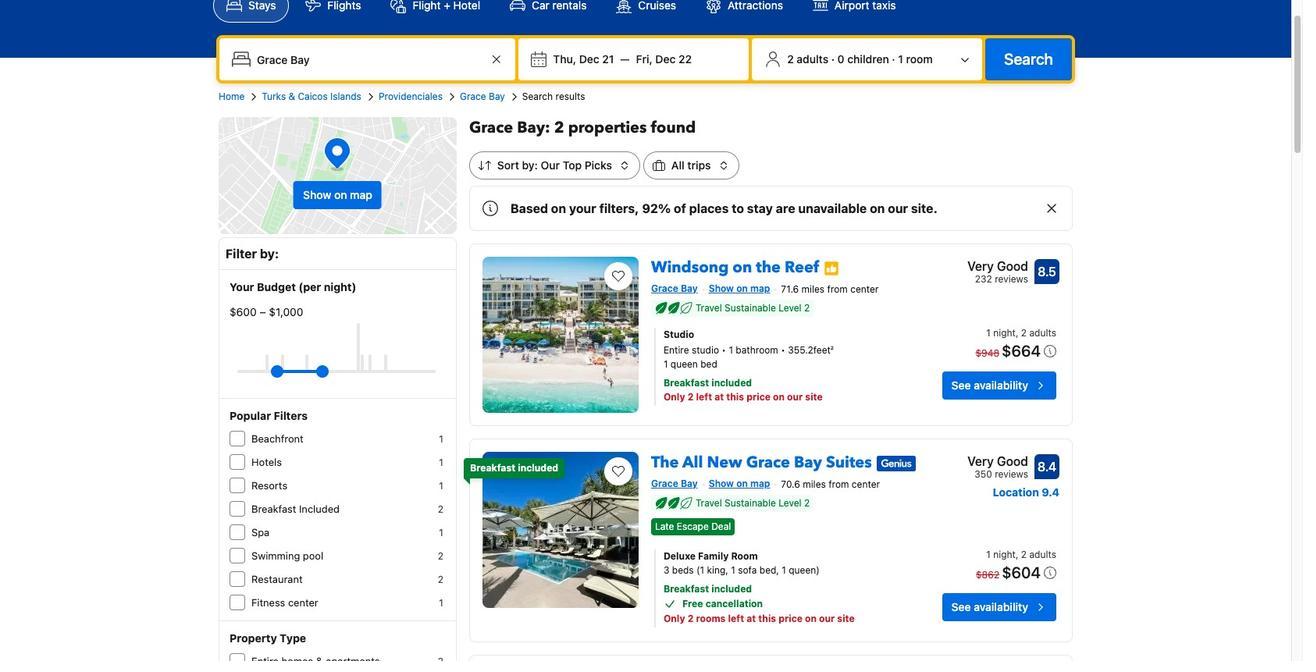 Task type: vqa. For each thing, say whether or not it's contained in the screenshot.
CANCELLATION/
no



Task type: locate. For each thing, give the bounding box(es) containing it.
at down bed
[[715, 391, 724, 403]]

1 vertical spatial from
[[829, 479, 849, 490]]

see availability link down the $862
[[942, 594, 1057, 622]]

2 adults · 0 children · 1 room button
[[758, 45, 976, 74]]

by: right filter
[[260, 247, 279, 261]]

filter
[[226, 247, 257, 261]]

1 vertical spatial site
[[837, 613, 855, 625]]

2 see from the top
[[952, 601, 971, 614]]

0 vertical spatial sustainable
[[725, 302, 776, 314]]

see availability link for $604
[[942, 594, 1057, 622]]

night
[[993, 327, 1016, 339], [993, 549, 1016, 561]]

0 vertical spatial night
[[993, 327, 1016, 339]]

sort by: our top picks
[[497, 159, 612, 172]]

only down 'free'
[[664, 613, 685, 625]]

breakfast
[[664, 377, 709, 389], [470, 462, 516, 474], [251, 503, 296, 515], [664, 583, 709, 595]]

1 vertical spatial all
[[683, 452, 703, 473]]

miles right 71.6
[[802, 283, 825, 295]]

2 good from the top
[[997, 454, 1028, 469]]

adults up $604
[[1030, 549, 1057, 561]]

1 horizontal spatial dec
[[655, 52, 676, 66]]

level down 71.6
[[779, 302, 802, 314]]

availability down $948 in the bottom right of the page
[[974, 379, 1028, 392]]

1 vertical spatial level
[[779, 497, 802, 509]]

0 vertical spatial good
[[997, 259, 1028, 273]]

level down 70.6
[[779, 497, 802, 509]]

by: left our
[[522, 159, 538, 172]]

grace
[[460, 91, 486, 102], [469, 117, 513, 138], [651, 283, 678, 294], [746, 452, 790, 473], [651, 478, 678, 490]]

center for the all new grace bay suites
[[852, 479, 880, 490]]

1 horizontal spatial •
[[781, 344, 785, 356]]

2 dec from the left
[[655, 52, 676, 66]]

miles for grace
[[803, 479, 826, 490]]

very good element for 8.4
[[968, 452, 1028, 471]]

0 vertical spatial price
[[747, 391, 771, 403]]

1 vertical spatial miles
[[803, 479, 826, 490]]

0 vertical spatial center
[[851, 283, 879, 295]]

this
[[726, 391, 744, 403], [759, 613, 776, 625]]

filters,
[[599, 201, 639, 216]]

0 vertical spatial level
[[779, 302, 802, 314]]

miles right 70.6
[[803, 479, 826, 490]]

from
[[827, 283, 848, 295], [829, 479, 849, 490]]

our down the 355.2feet²
[[787, 391, 803, 403]]

0 vertical spatial show on map
[[303, 188, 372, 201]]

see availability for $664
[[952, 379, 1028, 392]]

show on map for windsong
[[709, 283, 770, 294]]

1 vertical spatial night
[[993, 549, 1016, 561]]

deluxe
[[664, 551, 696, 562]]

turks
[[262, 91, 286, 102]]

deluxe family room
[[664, 551, 758, 562]]

center down suites
[[852, 479, 880, 490]]

windsong on the reef image
[[482, 257, 639, 413]]

1 night , 2 adults up '$664'
[[986, 327, 1057, 339]]

included inside 3 beds (1 king, 1 sofa bed, 1 queen) breakfast included
[[712, 583, 752, 595]]

show for windsong
[[709, 283, 734, 294]]

dec
[[579, 52, 599, 66], [655, 52, 676, 66]]

level
[[779, 302, 802, 314], [779, 497, 802, 509]]

this down cancellation
[[759, 613, 776, 625]]

grace bay for windsong
[[651, 283, 698, 294]]

1 good from the top
[[997, 259, 1028, 273]]

studio
[[692, 344, 719, 356]]

1 horizontal spatial search
[[1004, 50, 1053, 68]]

1 vertical spatial very good element
[[968, 452, 1028, 471]]

0 vertical spatial show
[[303, 188, 331, 201]]

grace bay link
[[460, 90, 505, 104]]

see availability down the $862
[[952, 601, 1028, 614]]

2 horizontal spatial our
[[888, 201, 908, 216]]

· left 0
[[831, 52, 835, 66]]

0 horizontal spatial price
[[747, 391, 771, 403]]

search for search results
[[522, 91, 553, 102]]

turks & caicos islands
[[262, 91, 361, 102]]

our down the queen)
[[819, 613, 835, 625]]

adults left 0
[[797, 52, 829, 66]]

2 reviews from the top
[[995, 469, 1028, 480]]

0 vertical spatial availability
[[974, 379, 1028, 392]]

this property is part of our preferred partner program. it's committed to providing excellent service and good value. it'll pay us a higher commission if you make a booking. image
[[824, 261, 840, 276], [824, 261, 840, 276]]

1 sustainable from the top
[[725, 302, 776, 314]]

0 vertical spatial very
[[968, 259, 994, 273]]

0 horizontal spatial our
[[787, 391, 803, 403]]

thu, dec 21 button
[[547, 45, 620, 73]]

1 very good element from the top
[[968, 257, 1028, 276]]

1 vertical spatial see
[[952, 601, 971, 614]]

2 vertical spatial our
[[819, 613, 835, 625]]

night for $664
[[993, 327, 1016, 339]]

1 vertical spatial travel
[[696, 497, 722, 509]]

0 vertical spatial see availability link
[[942, 372, 1057, 400]]

2 availability from the top
[[974, 601, 1028, 614]]

location
[[993, 486, 1039, 499]]

night)
[[324, 280, 356, 294]]

free
[[682, 598, 703, 610]]

1 vertical spatial search
[[522, 91, 553, 102]]

0 vertical spatial see
[[952, 379, 971, 392]]

reviews right 232 at the top of the page
[[995, 273, 1028, 285]]

22
[[679, 52, 692, 66]]

only down queen
[[664, 391, 685, 403]]

reviews
[[995, 273, 1028, 285], [995, 469, 1028, 480]]

0 vertical spatial by:
[[522, 159, 538, 172]]

1 night , 2 adults for $604
[[986, 549, 1057, 561]]

price down the queen)
[[779, 613, 803, 625]]

2 vertical spatial adults
[[1030, 549, 1057, 561]]

see availability down $948 in the bottom right of the page
[[952, 379, 1028, 392]]

breakfast included
[[470, 462, 558, 474]]

71.6 miles from center
[[781, 283, 879, 295]]

· right children
[[892, 52, 895, 66]]

genius discounts available at this property. image
[[877, 456, 916, 471], [877, 456, 916, 471]]

the all new grace bay suites
[[651, 452, 872, 473]]

0 vertical spatial at
[[715, 391, 724, 403]]

1 vertical spatial included
[[518, 462, 558, 474]]

reviews for 8.4
[[995, 469, 1028, 480]]

very inside very good 350 reviews
[[968, 454, 994, 469]]

unavailable
[[798, 201, 867, 216]]

only 2 rooms left at this price on our site
[[664, 613, 855, 625]]

very left 8.5
[[968, 259, 994, 273]]

0 vertical spatial only
[[664, 391, 685, 403]]

fri, dec 22 button
[[630, 45, 698, 73]]

–
[[260, 305, 266, 319]]

very inside 'very good 232 reviews'
[[968, 259, 994, 273]]

included inside studio entire studio • 1 bathroom • 355.2feet² 1 queen bed breakfast included only 2 left at this price on our site
[[712, 377, 752, 389]]

all
[[671, 159, 685, 172], [683, 452, 703, 473]]

2 vertical spatial show
[[709, 478, 734, 490]]

search inside button
[[1004, 50, 1053, 68]]

1 travel sustainable level 2 from the top
[[696, 302, 810, 314]]

sustainable up bathroom
[[725, 302, 776, 314]]

1 level from the top
[[779, 302, 802, 314]]

2 sustainable from the top
[[725, 497, 776, 509]]

, up '$664'
[[1016, 327, 1019, 339]]

grace bay left the search results
[[460, 91, 505, 102]]

1 vertical spatial see availability link
[[942, 594, 1057, 622]]

0 vertical spatial all
[[671, 159, 685, 172]]

miles
[[802, 283, 825, 295], [803, 479, 826, 490]]

very good element up location on the bottom right of page
[[968, 452, 1028, 471]]

1 very from the top
[[968, 259, 994, 273]]

dec left 22 at the right top
[[655, 52, 676, 66]]

1 • from the left
[[722, 344, 726, 356]]

0 horizontal spatial search
[[522, 91, 553, 102]]

0 vertical spatial from
[[827, 283, 848, 295]]

studio link
[[664, 328, 928, 342]]

0 horizontal spatial by:
[[260, 247, 279, 261]]

2 travel from the top
[[696, 497, 722, 509]]

2 inside 2 adults · 0 children · 1 room dropdown button
[[787, 52, 794, 66]]

0 vertical spatial very good element
[[968, 257, 1028, 276]]

grace up 70.6
[[746, 452, 790, 473]]

this down bathroom
[[726, 391, 744, 403]]

home
[[219, 91, 245, 102]]

very good element
[[968, 257, 1028, 276], [968, 452, 1028, 471]]

1 travel from the top
[[696, 302, 722, 314]]

all left trips
[[671, 159, 685, 172]]

breakfast inside 3 beds (1 king, 1 sofa bed, 1 queen) breakfast included
[[664, 583, 709, 595]]

0 vertical spatial ,
[[1016, 327, 1019, 339]]

2 vertical spatial show on map
[[709, 478, 770, 490]]

2 see availability from the top
[[952, 601, 1028, 614]]

, for $664
[[1016, 327, 1019, 339]]

0 vertical spatial this
[[726, 391, 744, 403]]

1 horizontal spatial ·
[[892, 52, 895, 66]]

see availability link down $948 in the bottom right of the page
[[942, 372, 1057, 400]]

2 night from the top
[[993, 549, 1016, 561]]

grace bay
[[460, 91, 505, 102], [651, 283, 698, 294], [651, 478, 698, 490]]

2 vertical spatial included
[[712, 583, 752, 595]]

grace right the providenciales
[[460, 91, 486, 102]]

1 vertical spatial show on map
[[709, 283, 770, 294]]

home link
[[219, 90, 245, 104]]

show on map inside button
[[303, 188, 372, 201]]

1 see availability link from the top
[[942, 372, 1057, 400]]

2 vertical spatial map
[[750, 478, 770, 490]]

2 inside search results updated. grace bay: 2 properties found. applied filters: $600 – $1,000 (per night). element
[[554, 117, 564, 138]]

(1
[[697, 565, 705, 576]]

1
[[898, 52, 903, 66], [986, 327, 991, 339], [729, 344, 733, 356], [664, 358, 668, 370], [439, 433, 443, 445], [439, 457, 443, 469], [439, 480, 443, 492], [439, 527, 443, 539], [986, 549, 991, 561], [731, 565, 735, 576], [782, 565, 786, 576], [439, 597, 443, 609]]

1 vertical spatial 1 night , 2 adults
[[986, 549, 1057, 561]]

reviews inside 'very good 232 reviews'
[[995, 273, 1028, 285]]

0 vertical spatial map
[[350, 188, 372, 201]]

1 horizontal spatial by:
[[522, 159, 538, 172]]

1 horizontal spatial site
[[837, 613, 855, 625]]

grace down the windsong
[[651, 283, 678, 294]]

are
[[776, 201, 795, 216]]

adults up '$664'
[[1030, 327, 1057, 339]]

0 vertical spatial grace bay
[[460, 91, 505, 102]]

2 , from the top
[[1016, 549, 1019, 561]]

islands
[[330, 91, 361, 102]]

search results updated. grace bay: 2 properties found. applied filters: $600 – $1,000 (per night). element
[[469, 117, 1073, 139]]

1 vertical spatial only
[[664, 613, 685, 625]]

·
[[831, 52, 835, 66], [892, 52, 895, 66]]

all inside dropdown button
[[671, 159, 685, 172]]

all trips button
[[643, 151, 739, 180]]

0 horizontal spatial at
[[715, 391, 724, 403]]

providenciales link
[[379, 90, 443, 104]]

at down cancellation
[[747, 613, 756, 625]]

bed,
[[760, 565, 779, 576]]

2 travel sustainable level 2 from the top
[[696, 497, 810, 509]]

sustainable
[[725, 302, 776, 314], [725, 497, 776, 509]]

left down bed
[[696, 391, 712, 403]]

1 vertical spatial center
[[852, 479, 880, 490]]

good inside 'very good 232 reviews'
[[997, 259, 1028, 273]]

by: for filter
[[260, 247, 279, 261]]

1 vertical spatial at
[[747, 613, 756, 625]]

1 vertical spatial show
[[709, 283, 734, 294]]

0 vertical spatial 1 night , 2 adults
[[986, 327, 1057, 339]]

good inside very good 350 reviews
[[997, 454, 1028, 469]]

our inside studio entire studio • 1 bathroom • 355.2feet² 1 queen bed breakfast included only 2 left at this price on our site
[[787, 391, 803, 403]]

0 horizontal spatial site
[[805, 391, 823, 403]]

adults for $664
[[1030, 327, 1057, 339]]

Where are you going? field
[[251, 45, 488, 73]]

grace bay down the
[[651, 478, 698, 490]]

2 • from the left
[[781, 344, 785, 356]]

2 very from the top
[[968, 454, 994, 469]]

reviews inside very good 350 reviews
[[995, 469, 1028, 480]]

price inside studio entire studio • 1 bathroom • 355.2feet² 1 queen bed breakfast included only 2 left at this price on our site
[[747, 391, 771, 403]]

reviews up location on the bottom right of page
[[995, 469, 1028, 480]]

1 horizontal spatial at
[[747, 613, 756, 625]]

0 vertical spatial see availability
[[952, 379, 1028, 392]]

group
[[237, 359, 436, 384]]

left
[[696, 391, 712, 403], [728, 613, 744, 625]]

1 vertical spatial our
[[787, 391, 803, 403]]

our left the site.
[[888, 201, 908, 216]]

0 vertical spatial site
[[805, 391, 823, 403]]

map for windsong
[[750, 283, 770, 294]]

, up $604
[[1016, 549, 1019, 561]]

1 vertical spatial reviews
[[995, 469, 1028, 480]]

good right 232 at the top of the page
[[997, 259, 1028, 273]]

providenciales
[[379, 91, 443, 102]]

entire
[[664, 344, 689, 356]]

1 vertical spatial very
[[968, 454, 994, 469]]

from down suites
[[829, 479, 849, 490]]

• right studio
[[722, 344, 726, 356]]

good up location on the bottom right of page
[[997, 454, 1028, 469]]

show for the
[[709, 478, 734, 490]]

site.
[[911, 201, 938, 216]]

sustainable up deal
[[725, 497, 776, 509]]

1 vertical spatial see availability
[[952, 601, 1028, 614]]

very good element left 8.5
[[968, 257, 1028, 276]]

1 availability from the top
[[974, 379, 1028, 392]]

0 vertical spatial adults
[[797, 52, 829, 66]]

bay up escape
[[681, 478, 698, 490]]

all right the
[[683, 452, 703, 473]]

1 night from the top
[[993, 327, 1016, 339]]

0 horizontal spatial ·
[[831, 52, 835, 66]]

1 see availability from the top
[[952, 379, 1028, 392]]

0 horizontal spatial left
[[696, 391, 712, 403]]

very for 8.4
[[968, 454, 994, 469]]

availability
[[974, 379, 1028, 392], [974, 601, 1028, 614]]

2
[[787, 52, 794, 66], [554, 117, 564, 138], [804, 302, 810, 314], [1021, 327, 1027, 339], [688, 391, 694, 403], [804, 497, 810, 509], [438, 504, 443, 515], [1021, 549, 1027, 561], [438, 551, 443, 562], [438, 574, 443, 586], [688, 613, 694, 625]]

1 see from the top
[[952, 379, 971, 392]]

1 vertical spatial map
[[750, 283, 770, 294]]

0 vertical spatial reviews
[[995, 273, 1028, 285]]

based on your filters, 92% of places to stay are unavailable on our site.
[[511, 201, 938, 216]]

miles for reef
[[802, 283, 825, 295]]

1 vertical spatial ,
[[1016, 549, 1019, 561]]

thu,
[[553, 52, 576, 66]]

good
[[997, 259, 1028, 273], [997, 454, 1028, 469]]

travel up studio
[[696, 302, 722, 314]]

price down bathroom
[[747, 391, 771, 403]]

1 night , 2 adults up $604
[[986, 549, 1057, 561]]

1 inside dropdown button
[[898, 52, 903, 66]]

late
[[655, 521, 674, 533]]

2 level from the top
[[779, 497, 802, 509]]

search for search
[[1004, 50, 1053, 68]]

center right the fitness
[[288, 597, 318, 609]]

0 vertical spatial travel
[[696, 302, 722, 314]]

2 see availability link from the top
[[942, 594, 1057, 622]]

2 inside studio entire studio • 1 bathroom • 355.2feet² 1 queen bed breakfast included only 2 left at this price on our site
[[688, 391, 694, 403]]

1 vertical spatial this
[[759, 613, 776, 625]]

1 vertical spatial adults
[[1030, 327, 1057, 339]]

night up '$664'
[[993, 327, 1016, 339]]

0 horizontal spatial dec
[[579, 52, 599, 66]]

0 vertical spatial travel sustainable level 2
[[696, 302, 810, 314]]

1 vertical spatial sustainable
[[725, 497, 776, 509]]

0 horizontal spatial this
[[726, 391, 744, 403]]

travel up deal
[[696, 497, 722, 509]]

of
[[674, 201, 686, 216]]

very up location on the bottom right of page
[[968, 454, 994, 469]]

1 vertical spatial grace bay
[[651, 283, 698, 294]]

travel sustainable level 2 up deal
[[696, 497, 810, 509]]

show inside button
[[303, 188, 331, 201]]

on inside button
[[334, 188, 347, 201]]

1 1 night , 2 adults from the top
[[986, 327, 1057, 339]]

cancellation
[[706, 598, 763, 610]]

dec left 21
[[579, 52, 599, 66]]

the all new grace bay suites image
[[482, 452, 639, 608]]

0 vertical spatial search
[[1004, 50, 1053, 68]]

1 vertical spatial good
[[997, 454, 1028, 469]]

show on map
[[303, 188, 372, 201], [709, 283, 770, 294], [709, 478, 770, 490]]

map inside button
[[350, 188, 372, 201]]

0 vertical spatial left
[[696, 391, 712, 403]]

grace bay down the windsong
[[651, 283, 698, 294]]

on
[[334, 188, 347, 201], [551, 201, 566, 216], [870, 201, 885, 216], [733, 257, 752, 278], [736, 283, 748, 294], [773, 391, 785, 403], [736, 478, 748, 490], [805, 613, 817, 625]]

1 vertical spatial by:
[[260, 247, 279, 261]]

0 vertical spatial our
[[888, 201, 908, 216]]

1 horizontal spatial left
[[728, 613, 744, 625]]

your
[[569, 201, 596, 216]]

left inside studio entire studio • 1 bathroom • 355.2feet² 1 queen bed breakfast included only 2 left at this price on our site
[[696, 391, 712, 403]]

center right 71.6
[[851, 283, 879, 295]]

resorts
[[251, 479, 287, 492]]

sustainable for new
[[725, 497, 776, 509]]

show on map for the
[[709, 478, 770, 490]]

2 1 night , 2 adults from the top
[[986, 549, 1057, 561]]

1 dec from the left
[[579, 52, 599, 66]]

1 reviews from the top
[[995, 273, 1028, 285]]

1 vertical spatial availability
[[974, 601, 1028, 614]]

1 only from the top
[[664, 391, 685, 403]]

very good 232 reviews
[[968, 259, 1028, 285]]

2 vertical spatial grace bay
[[651, 478, 698, 490]]

0 vertical spatial included
[[712, 377, 752, 389]]

picks
[[585, 159, 612, 172]]

travel sustainable level 2 for the
[[696, 302, 810, 314]]

0 vertical spatial miles
[[802, 283, 825, 295]]

0 horizontal spatial •
[[722, 344, 726, 356]]

availability down the $862
[[974, 601, 1028, 614]]

see for $604
[[952, 601, 971, 614]]

left down cancellation
[[728, 613, 744, 625]]

fitness
[[251, 597, 285, 609]]

1 , from the top
[[1016, 327, 1019, 339]]

1 horizontal spatial price
[[779, 613, 803, 625]]

filters
[[274, 409, 308, 422]]

2 very good element from the top
[[968, 452, 1028, 471]]

travel sustainable level 2 down 71.6
[[696, 302, 810, 314]]

availability for $664
[[974, 379, 1028, 392]]

—
[[620, 52, 630, 66]]

good for 8.4
[[997, 454, 1028, 469]]

adults for $604
[[1030, 549, 1057, 561]]

8.5
[[1038, 265, 1056, 279]]

night up $604
[[993, 549, 1016, 561]]

• down studio link
[[781, 344, 785, 356]]

from right 71.6
[[827, 283, 848, 295]]

the
[[651, 452, 679, 473]]

1 vertical spatial travel sustainable level 2
[[696, 497, 810, 509]]

included
[[712, 377, 752, 389], [518, 462, 558, 474], [712, 583, 752, 595]]



Task type: describe. For each thing, give the bounding box(es) containing it.
queen)
[[789, 565, 820, 576]]

pool
[[303, 550, 323, 562]]

budget
[[257, 280, 296, 294]]

travel for all
[[696, 497, 722, 509]]

escape
[[677, 521, 709, 533]]

reviews for 8.5
[[995, 273, 1028, 285]]

21
[[602, 52, 614, 66]]

grace bay for the
[[651, 478, 698, 490]]

9.4
[[1042, 486, 1060, 499]]

caicos
[[298, 91, 328, 102]]

children
[[847, 52, 889, 66]]

popular filters
[[230, 409, 308, 422]]

&
[[289, 91, 295, 102]]

1 vertical spatial left
[[728, 613, 744, 625]]

70.6 miles from center
[[781, 479, 880, 490]]

see for $664
[[952, 379, 971, 392]]

good for 8.5
[[997, 259, 1028, 273]]

reef
[[785, 257, 819, 278]]

restaurant
[[251, 573, 303, 586]]

only inside studio entire studio • 1 bathroom • 355.2feet² 1 queen bed breakfast included only 2 left at this price on our site
[[664, 391, 685, 403]]

1 night , 2 adults for $664
[[986, 327, 1057, 339]]

filter by:
[[226, 247, 279, 261]]

swimming pool
[[251, 550, 323, 562]]

at inside studio entire studio • 1 bathroom • 355.2feet² 1 queen bed breakfast included only 2 left at this price on our site
[[715, 391, 724, 403]]

350
[[975, 469, 992, 480]]

1 vertical spatial price
[[779, 613, 803, 625]]

(per
[[299, 280, 321, 294]]

turks & caicos islands link
[[262, 90, 361, 104]]

night for $604
[[993, 549, 1016, 561]]

2 · from the left
[[892, 52, 895, 66]]

search results
[[522, 91, 585, 102]]

location 9.4
[[993, 486, 1060, 499]]

property
[[230, 632, 277, 645]]

from for the all new grace bay suites
[[829, 479, 849, 490]]

$600 – $1,000
[[230, 305, 303, 319]]

the
[[756, 257, 781, 278]]

1 horizontal spatial our
[[819, 613, 835, 625]]

$604
[[1002, 564, 1041, 582]]

, for $604
[[1016, 549, 1019, 561]]

fri,
[[636, 52, 653, 66]]

map for the
[[750, 478, 770, 490]]

deluxe family room link
[[664, 550, 928, 564]]

70.6
[[781, 479, 800, 490]]

windsong on the reef
[[651, 257, 819, 278]]

popular
[[230, 409, 271, 422]]

by: for sort
[[522, 159, 538, 172]]

site inside studio entire studio • 1 bathroom • 355.2feet² 1 queen bed breakfast included only 2 left at this price on our site
[[805, 391, 823, 403]]

very good 350 reviews
[[968, 454, 1028, 480]]

the all new grace bay suites link
[[651, 446, 872, 473]]

this inside studio entire studio • 1 bathroom • 355.2feet² 1 queen bed breakfast included only 2 left at this price on our site
[[726, 391, 744, 403]]

2 only from the top
[[664, 613, 685, 625]]

from for windsong on the reef
[[827, 283, 848, 295]]

scored 8.5 element
[[1035, 259, 1060, 284]]

deal
[[711, 521, 731, 533]]

bathroom
[[736, 344, 778, 356]]

availability for $604
[[974, 601, 1028, 614]]

queen
[[671, 358, 698, 370]]

suites
[[826, 452, 872, 473]]

your
[[230, 280, 254, 294]]

scored 8.4 element
[[1035, 454, 1060, 479]]

1 horizontal spatial this
[[759, 613, 776, 625]]

windsong
[[651, 257, 729, 278]]

$862
[[976, 569, 1000, 581]]

breakfast inside studio entire studio • 1 bathroom • 355.2feet² 1 queen bed breakfast included only 2 left at this price on our site
[[664, 377, 709, 389]]

travel for on
[[696, 302, 722, 314]]

$600
[[230, 305, 257, 319]]

232
[[975, 273, 992, 285]]

very good element for 8.5
[[968, 257, 1028, 276]]

see availability link for $664
[[942, 372, 1057, 400]]

travel sustainable level 2 for new
[[696, 497, 810, 509]]

3
[[664, 565, 670, 576]]

your budget (per night)
[[230, 280, 356, 294]]

$948
[[976, 347, 1000, 359]]

$1,000
[[269, 305, 303, 319]]

level for reef
[[779, 302, 802, 314]]

room
[[906, 52, 933, 66]]

sort
[[497, 159, 519, 172]]

new
[[707, 452, 742, 473]]

free cancellation
[[682, 598, 763, 610]]

rooms
[[696, 613, 726, 625]]

based
[[511, 201, 548, 216]]

found
[[651, 117, 696, 138]]

all trips
[[671, 159, 711, 172]]

on inside studio entire studio • 1 bathroom • 355.2feet² 1 queen bed breakfast included only 2 left at this price on our site
[[773, 391, 785, 403]]

bay down the windsong
[[681, 283, 698, 294]]

places
[[689, 201, 729, 216]]

grace down the
[[651, 478, 678, 490]]

2 vertical spatial center
[[288, 597, 318, 609]]

top
[[563, 159, 582, 172]]

1 · from the left
[[831, 52, 835, 66]]

center for windsong on the reef
[[851, 283, 879, 295]]

grace bay: 2 properties found
[[469, 117, 696, 138]]

property type
[[230, 632, 306, 645]]

thu, dec 21 — fri, dec 22
[[553, 52, 692, 66]]

breakfast included
[[251, 503, 340, 515]]

very for 8.5
[[968, 259, 994, 273]]

bed
[[701, 358, 717, 370]]

windsong on the reef link
[[651, 251, 819, 278]]

king,
[[707, 565, 729, 576]]

spa
[[251, 526, 270, 539]]

3 beds (1 king, 1 sofa bed, 1 queen) breakfast included
[[664, 565, 820, 595]]

our
[[541, 159, 560, 172]]

late escape deal
[[655, 521, 731, 533]]

2 adults · 0 children · 1 room
[[787, 52, 933, 66]]

properties
[[568, 117, 647, 138]]

see availability for $604
[[952, 601, 1028, 614]]

room
[[731, 551, 758, 562]]

bay up 70.6
[[794, 452, 822, 473]]

trips
[[687, 159, 711, 172]]

included
[[299, 503, 340, 515]]

hotels
[[251, 456, 282, 469]]

swimming
[[251, 550, 300, 562]]

level for grace
[[779, 497, 802, 509]]

grace down grace bay link
[[469, 117, 513, 138]]

sustainable for the
[[725, 302, 776, 314]]

fitness center
[[251, 597, 318, 609]]

bay left the search results
[[489, 91, 505, 102]]

studio
[[664, 329, 694, 340]]

studio entire studio • 1 bathroom • 355.2feet² 1 queen bed breakfast included only 2 left at this price on our site
[[664, 329, 834, 403]]

bay:
[[517, 117, 550, 138]]

adults inside dropdown button
[[797, 52, 829, 66]]



